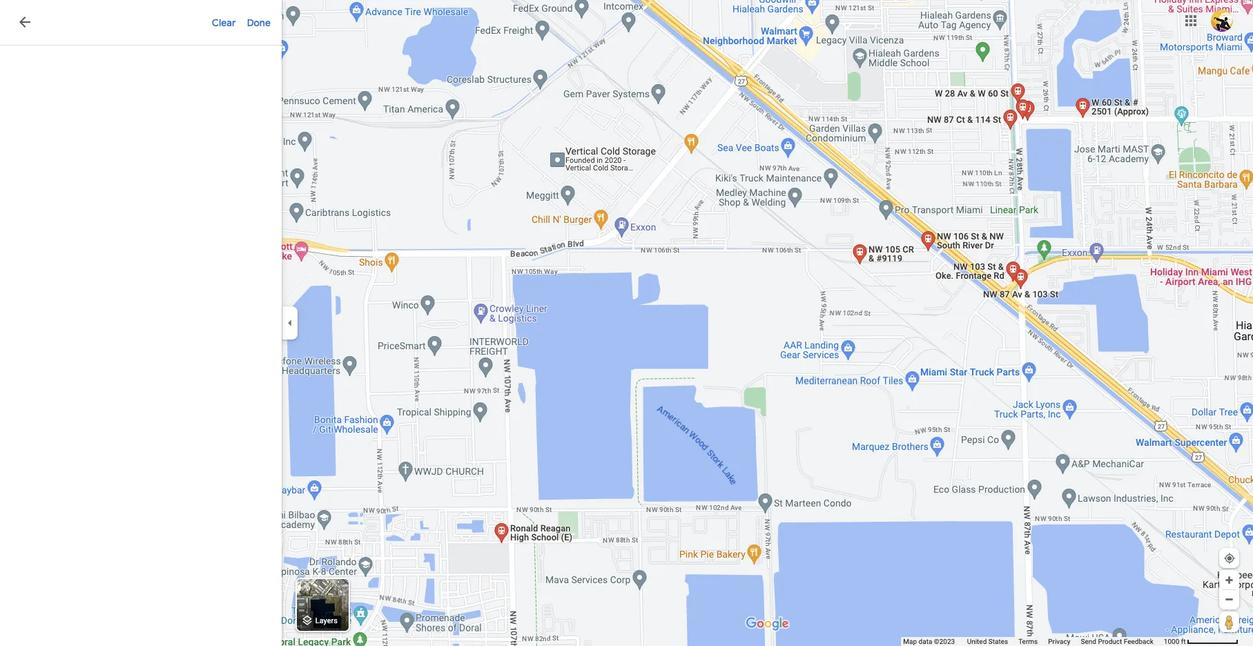 Task type: locate. For each thing, give the bounding box(es) containing it.
states
[[989, 638, 1009, 646]]

show your location image
[[1224, 553, 1236, 565]]

feedback
[[1124, 638, 1154, 646]]

main content
[[0, 0, 282, 647]]

footer
[[904, 638, 1165, 647]]

united states button
[[968, 638, 1009, 647]]

layers
[[315, 617, 338, 626]]

data
[[919, 638, 933, 646]]

footer containing map data ©2023
[[904, 638, 1165, 647]]

clear button
[[212, 0, 247, 44]]

terms button
[[1019, 638, 1038, 647]]

done
[[247, 17, 271, 29]]

united
[[968, 638, 987, 646]]

send product feedback button
[[1081, 638, 1154, 647]]

google account: ben nelson  
(ben.nelson1980@gmail.com) image
[[1212, 9, 1234, 32]]

collapse side panel image
[[283, 316, 298, 331]]

©2023
[[935, 638, 955, 646]]

privacy
[[1049, 638, 1071, 646]]

terms
[[1019, 638, 1038, 646]]

ft
[[1182, 638, 1186, 646]]

product
[[1099, 638, 1123, 646]]



Task type: describe. For each thing, give the bounding box(es) containing it.
back image
[[17, 14, 33, 30]]

privacy button
[[1049, 638, 1071, 647]]

map data ©2023
[[904, 638, 957, 646]]

send product feedback
[[1081, 638, 1154, 646]]

done button
[[247, 0, 282, 44]]

1000 ft
[[1165, 638, 1186, 646]]

united states
[[968, 638, 1009, 646]]

clear
[[212, 17, 236, 29]]

map
[[904, 638, 917, 646]]

zoom in image
[[1225, 575, 1235, 586]]

footer inside google maps element
[[904, 638, 1165, 647]]

main content containing clear
[[0, 0, 282, 647]]

google maps element
[[0, 0, 1254, 647]]

1000 ft button
[[1165, 638, 1239, 646]]

zoom out image
[[1225, 595, 1235, 605]]

show street view coverage image
[[1220, 612, 1240, 633]]

send
[[1081, 638, 1097, 646]]

1000
[[1165, 638, 1180, 646]]



Task type: vqa. For each thing, say whether or not it's contained in the screenshot.
Terms button
yes



